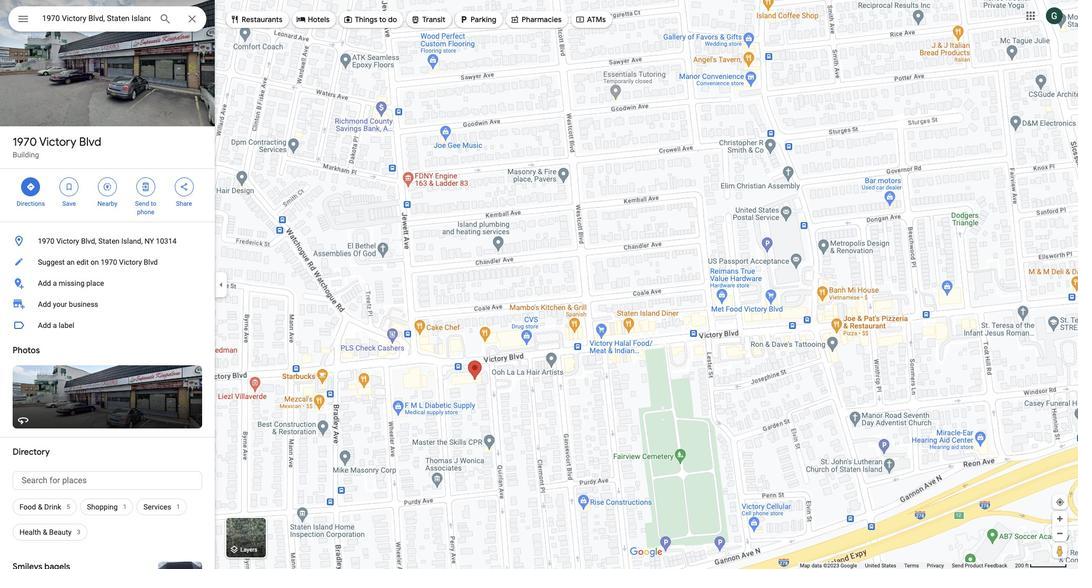 Task type: locate. For each thing, give the bounding box(es) containing it.
victory inside 1970 victory blvd building
[[39, 135, 76, 150]]


[[411, 14, 421, 25]]

add inside button
[[38, 321, 51, 330]]

add left "your"
[[38, 300, 51, 309]]

0 vertical spatial victory
[[39, 135, 76, 150]]

footer containing map data ©2023 google
[[800, 563, 1016, 569]]

©2023
[[824, 563, 840, 569]]

0 horizontal spatial blvd
[[79, 135, 101, 150]]

a left missing
[[53, 279, 57, 288]]

phone
[[137, 209, 155, 216]]

1 vertical spatial blvd
[[144, 258, 158, 267]]

blvd,
[[81, 237, 97, 245]]

send left product
[[953, 563, 964, 569]]


[[179, 181, 189, 193]]

blvd
[[79, 135, 101, 150], [144, 258, 158, 267]]

1 a from the top
[[53, 279, 57, 288]]

atms
[[587, 15, 606, 24]]

2 horizontal spatial 1970
[[101, 258, 117, 267]]

 things to do
[[344, 14, 397, 25]]

add your business
[[38, 300, 98, 309]]

0 horizontal spatial send
[[135, 200, 149, 208]]

zoom out image
[[1057, 530, 1065, 538]]

0 vertical spatial blvd
[[79, 135, 101, 150]]

2 add from the top
[[38, 300, 51, 309]]

1970 right on
[[101, 258, 117, 267]]

victory down island,
[[119, 258, 142, 267]]

1 for shopping
[[123, 504, 127, 511]]

victory
[[39, 135, 76, 150], [56, 237, 79, 245], [119, 258, 142, 267]]

show street view coverage image
[[1053, 543, 1068, 559]]

0 horizontal spatial 1970
[[13, 135, 37, 150]]

a
[[53, 279, 57, 288], [53, 321, 57, 330]]

 hotels
[[296, 14, 330, 25]]

services
[[144, 503, 171, 512]]

add
[[38, 279, 51, 288], [38, 300, 51, 309], [38, 321, 51, 330]]

1 right shopping
[[123, 504, 127, 511]]

food & drink 5
[[19, 503, 70, 512]]

3 add from the top
[[38, 321, 51, 330]]

food
[[19, 503, 36, 512]]

1 horizontal spatial send
[[953, 563, 964, 569]]

label
[[59, 321, 74, 330]]

1 inside services 1
[[177, 504, 180, 511]]

united states
[[866, 563, 897, 569]]

suggest
[[38, 258, 65, 267]]

footer
[[800, 563, 1016, 569]]

1 for services
[[177, 504, 180, 511]]

0 vertical spatial to
[[379, 15, 387, 24]]

2 a from the top
[[53, 321, 57, 330]]

3
[[77, 529, 80, 536]]


[[141, 181, 151, 193]]

missing
[[59, 279, 85, 288]]

1 vertical spatial to
[[151, 200, 156, 208]]

1 1 from the left
[[123, 504, 127, 511]]

add left label
[[38, 321, 51, 330]]

1 vertical spatial add
[[38, 300, 51, 309]]

1 horizontal spatial 1970
[[38, 237, 55, 245]]

&
[[38, 503, 42, 512], [43, 528, 47, 537]]

services 1
[[144, 503, 180, 512]]

google account: greg robinson  
(robinsongreg175@gmail.com) image
[[1047, 7, 1064, 24]]

to inside  things to do
[[379, 15, 387, 24]]

add for add a label
[[38, 321, 51, 330]]

victory for blvd
[[39, 135, 76, 150]]

1970 inside 1970 victory blvd building
[[13, 135, 37, 150]]

hotels
[[308, 15, 330, 24]]

ny
[[145, 237, 154, 245]]

do
[[388, 15, 397, 24]]

1 horizontal spatial blvd
[[144, 258, 158, 267]]

1 vertical spatial 1970
[[38, 237, 55, 245]]

1970 victory blvd main content
[[0, 0, 215, 569]]

zoom in image
[[1057, 515, 1065, 523]]

send inside send to phone
[[135, 200, 149, 208]]

a inside add a missing place button
[[53, 279, 57, 288]]


[[26, 181, 36, 193]]

1 vertical spatial a
[[53, 321, 57, 330]]

2 vertical spatial 1970
[[101, 258, 117, 267]]

none text field inside '1970 victory blvd' main content
[[13, 472, 202, 490]]

1 vertical spatial victory
[[56, 237, 79, 245]]

1
[[123, 504, 127, 511], [177, 504, 180, 511]]

add down 'suggest'
[[38, 279, 51, 288]]

add for add your business
[[38, 300, 51, 309]]

 atms
[[576, 14, 606, 25]]

parking
[[471, 15, 497, 24]]

1970
[[13, 135, 37, 150], [38, 237, 55, 245], [101, 258, 117, 267]]

beauty
[[49, 528, 72, 537]]

1 add from the top
[[38, 279, 51, 288]]

blvd inside button
[[144, 258, 158, 267]]

data
[[812, 563, 823, 569]]

layers
[[241, 547, 258, 554]]

& for drink
[[38, 503, 42, 512]]

1 vertical spatial &
[[43, 528, 47, 537]]

1 right services
[[177, 504, 180, 511]]

None field
[[42, 12, 151, 25]]

1970 up building at the left top of the page
[[13, 135, 37, 150]]

united states button
[[866, 563, 897, 569]]

0 horizontal spatial &
[[38, 503, 42, 512]]

a left label
[[53, 321, 57, 330]]

1 horizontal spatial &
[[43, 528, 47, 537]]

victory up 
[[39, 135, 76, 150]]

1 inside shopping 1
[[123, 504, 127, 511]]

1 vertical spatial send
[[953, 563, 964, 569]]

add inside button
[[38, 279, 51, 288]]

an
[[67, 258, 75, 267]]

add a missing place
[[38, 279, 104, 288]]

1970 for blvd,
[[38, 237, 55, 245]]

0 vertical spatial &
[[38, 503, 42, 512]]

victory left blvd,
[[56, 237, 79, 245]]

1 horizontal spatial to
[[379, 15, 387, 24]]

privacy button
[[928, 563, 945, 569]]

a inside the add a label button
[[53, 321, 57, 330]]

send inside 'button'
[[953, 563, 964, 569]]

0 vertical spatial a
[[53, 279, 57, 288]]


[[459, 14, 469, 25]]

0 vertical spatial send
[[135, 200, 149, 208]]

1 horizontal spatial 1
[[177, 504, 180, 511]]

map data ©2023 google
[[800, 563, 858, 569]]

200 ft
[[1016, 563, 1030, 569]]

None text field
[[13, 472, 202, 490]]

2 1 from the left
[[177, 504, 180, 511]]

0 horizontal spatial 1
[[123, 504, 127, 511]]

send up phone
[[135, 200, 149, 208]]

& right health
[[43, 528, 47, 537]]

footer inside google maps element
[[800, 563, 1016, 569]]

0 vertical spatial add
[[38, 279, 51, 288]]

1970 victory blvd, staten island, ny 10314
[[38, 237, 177, 245]]

5
[[67, 504, 70, 511]]

1970 up 'suggest'
[[38, 237, 55, 245]]

2 vertical spatial add
[[38, 321, 51, 330]]

blvd inside 1970 victory blvd building
[[79, 135, 101, 150]]

to left do
[[379, 15, 387, 24]]

directions
[[17, 200, 45, 208]]

pharmacies
[[522, 15, 562, 24]]

& right the food
[[38, 503, 42, 512]]

to
[[379, 15, 387, 24], [151, 200, 156, 208]]

to up phone
[[151, 200, 156, 208]]

ft
[[1026, 563, 1030, 569]]

0 horizontal spatial to
[[151, 200, 156, 208]]

0 vertical spatial 1970
[[13, 135, 37, 150]]

 parking
[[459, 14, 497, 25]]

2 vertical spatial victory
[[119, 258, 142, 267]]

your
[[53, 300, 67, 309]]



Task type: vqa. For each thing, say whether or not it's contained in the screenshot.


Task type: describe. For each thing, give the bounding box(es) containing it.
collapse side panel image
[[215, 279, 227, 291]]

island,
[[121, 237, 143, 245]]

states
[[882, 563, 897, 569]]


[[296, 14, 306, 25]]

 button
[[8, 6, 38, 34]]


[[576, 14, 585, 25]]

terms button
[[905, 563, 920, 569]]

on
[[91, 258, 99, 267]]

restaurants
[[242, 15, 283, 24]]

terms
[[905, 563, 920, 569]]

things
[[355, 15, 378, 24]]


[[64, 181, 74, 193]]

privacy
[[928, 563, 945, 569]]

200 ft button
[[1016, 563, 1068, 569]]

business
[[69, 300, 98, 309]]


[[17, 12, 30, 26]]

google
[[841, 563, 858, 569]]

200
[[1016, 563, 1025, 569]]

a for label
[[53, 321, 57, 330]]

add a missing place button
[[0, 273, 215, 294]]

send for send to phone
[[135, 200, 149, 208]]

actions for 1970 victory blvd region
[[0, 169, 215, 222]]

place
[[86, 279, 104, 288]]

shopping 1
[[87, 503, 127, 512]]

google maps element
[[0, 0, 1079, 569]]

1970 Victory Blvd, Staten Island, NY 10314 field
[[8, 6, 207, 32]]

add a label button
[[0, 315, 215, 336]]

united
[[866, 563, 881, 569]]

& for beauty
[[43, 528, 47, 537]]

suggest an edit on 1970 victory blvd
[[38, 258, 158, 267]]

1970 victory blvd, staten island, ny 10314 button
[[0, 231, 215, 252]]

add for add a missing place
[[38, 279, 51, 288]]


[[510, 14, 520, 25]]


[[344, 14, 353, 25]]

shopping
[[87, 503, 118, 512]]

send product feedback
[[953, 563, 1008, 569]]

10314
[[156, 237, 177, 245]]

suggest an edit on 1970 victory blvd button
[[0, 252, 215, 273]]

product
[[966, 563, 984, 569]]

map
[[800, 563, 811, 569]]

send for send product feedback
[[953, 563, 964, 569]]

1970 victory blvd building
[[13, 135, 101, 159]]

nearby
[[97, 200, 117, 208]]

feedback
[[985, 563, 1008, 569]]

add a label
[[38, 321, 74, 330]]

to inside send to phone
[[151, 200, 156, 208]]

a for missing
[[53, 279, 57, 288]]


[[103, 181, 112, 193]]

transit
[[423, 15, 446, 24]]

staten
[[98, 237, 120, 245]]

add your business link
[[0, 294, 215, 315]]


[[230, 14, 240, 25]]

send product feedback button
[[953, 563, 1008, 569]]

save
[[62, 200, 76, 208]]

health
[[19, 528, 41, 537]]

 restaurants
[[230, 14, 283, 25]]

directory
[[13, 447, 50, 458]]

 search field
[[8, 6, 207, 34]]

send to phone
[[135, 200, 156, 216]]

drink
[[44, 503, 61, 512]]

share
[[176, 200, 192, 208]]

none field inside the "1970 victory blvd, staten island, ny 10314" field
[[42, 12, 151, 25]]

 pharmacies
[[510, 14, 562, 25]]

victory for blvd,
[[56, 237, 79, 245]]

edit
[[76, 258, 89, 267]]

photos
[[13, 346, 40, 356]]

 transit
[[411, 14, 446, 25]]

building
[[13, 151, 39, 159]]

show your location image
[[1056, 498, 1066, 507]]

1970 for blvd
[[13, 135, 37, 150]]

health & beauty 3
[[19, 528, 80, 537]]



